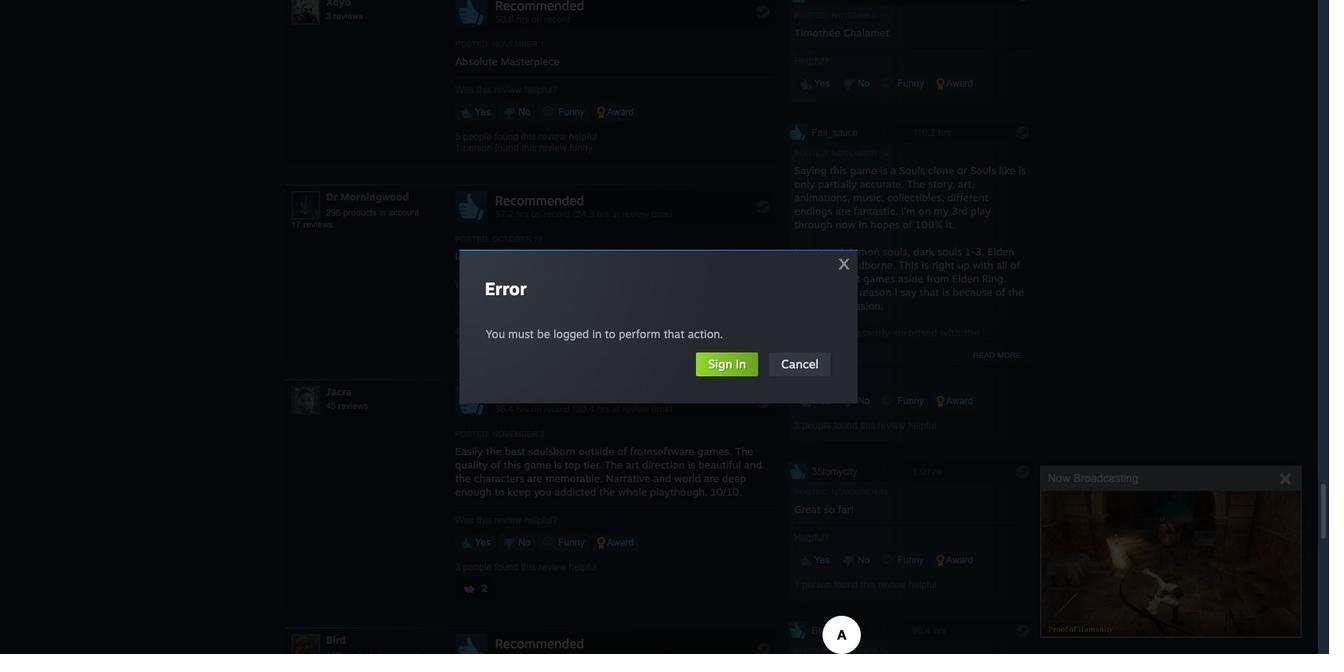 Task type: locate. For each thing, give the bounding box(es) containing it.
1 funny from the top
[[570, 142, 593, 154]]

0 vertical spatial 3
[[326, 11, 331, 20]]

the
[[467, 250, 483, 263], [627, 250, 643, 263], [795, 272, 811, 285], [817, 286, 833, 299], [1009, 286, 1025, 299], [964, 326, 980, 339], [977, 367, 993, 380], [486, 445, 502, 458], [455, 472, 471, 485], [600, 486, 615, 498]]

more
[[998, 351, 1022, 360]]

people inside 5 people found this review helpful 1 person found this review funny
[[463, 131, 492, 142]]

2 vertical spatial reviews
[[338, 401, 368, 411]]

great
[[795, 503, 821, 516]]

4 people found this review helpful 1 person found this review funny
[[455, 326, 597, 349]]

no
[[855, 78, 870, 89], [516, 107, 531, 118], [516, 302, 531, 313], [855, 396, 870, 407], [516, 538, 531, 549], [855, 555, 870, 566]]

0 vertical spatial recommended link
[[455, 191, 774, 225]]

funny up the logged
[[556, 302, 585, 313]]

up inside i've been pleasantly surprised with the development teams support and updates. kudos to them, you can really tell they put their love into this project. please, keep up the great work!
[[962, 367, 974, 380]]

bird link
[[326, 634, 346, 647]]

like
[[999, 164, 1016, 177]]

funny link up the logged
[[538, 299, 590, 316]]

of up characters at the left
[[491, 459, 501, 471]]

0 horizontal spatial in
[[379, 208, 386, 217]]

game inside saying this game is a souls clone or souls like is only partially accurate. the story, art, animations, music, collectibles, different endings are fantastic. i'm on my 3rd play through now in hopes of 100% it.
[[850, 164, 877, 177]]

the down quality
[[455, 472, 471, 485]]

1 horizontal spatial are
[[704, 472, 719, 485]]

in for dr morningwood 296 products in account 17 reviews
[[379, 208, 386, 217]]

of down i'm
[[903, 218, 913, 231]]

funny inside 5 people found this review helpful 1 person found this review funny
[[570, 142, 593, 154]]

collectibles,
[[888, 191, 945, 204]]

recommended link
[[455, 191, 774, 225], [455, 386, 774, 420], [455, 635, 774, 655]]

award link for 'funny' link corresponding to yes link above 4
[[592, 299, 639, 316]]

this inside saying this game is a souls clone or souls like is only partially accurate. the story, art, animations, music, collectibles, different endings are fantastic. i'm on my 3rd play through now in hopes of 100% it.
[[830, 164, 847, 177]]

0 vertical spatial up
[[958, 259, 970, 271]]

in down morningwood
[[379, 208, 386, 217]]

that left action.
[[664, 327, 685, 341]]

keep down the tell
[[936, 367, 959, 380]]

i'm
[[901, 205, 916, 217]]

keep inside i've been pleasantly surprised with the development teams support and updates. kudos to them, you can really tell they put their love into this project. please, keep up the great work!
[[936, 367, 959, 380]]

17
[[291, 220, 301, 229]]

great
[[996, 367, 1021, 380]]

game down soulsborn
[[524, 459, 551, 471]]

award link for 'funny' link related to yes link underneath great
[[932, 552, 978, 569]]

1 inside the 4 people found this review helpful 1 person found this review funny
[[455, 338, 461, 349]]

i've been pleasantly surprised with the development teams support and updates. kudos to them, you can really tell they put their love into this project. please, keep up the great work!
[[795, 326, 1025, 393]]

0 vertical spatial reviews
[[334, 11, 363, 20]]

0 horizontal spatial elden
[[952, 272, 979, 285]]

0 vertical spatial person
[[463, 142, 492, 154]]

and inside ive played demon souls, dark souls 1-3, elden ring and bloodborne. this is right up with all of the from soft games aside from elden ring. and the only reason i say that is because of the linear progression.
[[816, 259, 834, 271]]

2 vertical spatial recommended link
[[455, 635, 774, 655]]

progression.
[[824, 299, 884, 312]]

no down error
[[516, 302, 531, 313]]

game
[[850, 164, 877, 177], [524, 459, 551, 471]]

1 recommended link from the top
[[455, 191, 774, 225]]

in right the logged
[[592, 327, 602, 341]]

helpful inside 5 people found this review helpful 1 person found this review funny
[[569, 131, 597, 142]]

must
[[508, 327, 534, 341]]

funny for absolute masterpiece
[[570, 142, 593, 154]]

and up the tell
[[933, 340, 951, 353]]

no up 5 people found this review helpful 1 person found this review funny
[[516, 107, 531, 118]]

no down the chalamet
[[855, 78, 870, 89]]

elden up "because"
[[952, 272, 979, 285]]

1 vertical spatial keep
[[508, 486, 531, 498]]

you up project.
[[871, 353, 889, 366]]

or
[[958, 164, 968, 177]]

yes for yes link on top of 5
[[473, 107, 491, 118]]

only down saying at the top of page
[[795, 177, 815, 190]]

up down 1-
[[958, 259, 970, 271]]

0 vertical spatial elden
[[988, 245, 1015, 258]]

0 vertical spatial 3 people found this review helpful
[[795, 420, 937, 432]]

up down they at the right bottom of the page
[[962, 367, 974, 380]]

1 horizontal spatial game
[[850, 164, 877, 177]]

1 vertical spatial up
[[962, 367, 974, 380]]

2 funny from the top
[[570, 338, 593, 349]]

2 horizontal spatial you
[[871, 353, 889, 366]]

the left art
[[605, 459, 623, 471]]

the down put
[[977, 367, 993, 380]]

games.
[[698, 445, 732, 458]]

easily the best soulsborn outside of fromsoftware games. the quality of this game is top tier. the art direction is beautiful and the characters are memorable. narrative and world are deep enough to keep you addicted the whole playthough. 10/10.
[[455, 445, 762, 498]]

0 vertical spatial only
[[795, 177, 815, 190]]

the up beautiful
[[735, 445, 754, 458]]

no link for 'funny' link related to yes link below timothée
[[838, 75, 875, 92]]

please,
[[899, 367, 933, 380]]

10/10.
[[711, 486, 742, 498]]

0 vertical spatial recommended
[[495, 193, 584, 208]]

1 vertical spatial recommended link
[[455, 386, 774, 420]]

3 recommended from the top
[[495, 636, 584, 652]]

elden up all
[[988, 245, 1015, 258]]

0 horizontal spatial that
[[664, 327, 685, 341]]

quality
[[455, 459, 488, 471]]

yes for yes link underneath great
[[812, 555, 830, 566]]

0 vertical spatial the
[[907, 177, 926, 190]]

1 horizontal spatial 3
[[455, 562, 461, 573]]

and up 'deep'
[[744, 459, 762, 471]]

no link for 'funny' link related to yes link underneath great
[[838, 552, 875, 569]]

1 horizontal spatial only
[[836, 286, 857, 299]]

person for masterpiece
[[463, 142, 492, 154]]

award link
[[932, 75, 978, 92], [592, 103, 639, 121], [592, 299, 639, 316], [932, 393, 978, 410], [592, 534, 639, 552], [932, 552, 978, 569]]

yes for yes link above 2 at bottom left
[[473, 538, 491, 549]]

1 horizontal spatial that
[[920, 286, 940, 299]]

and up from
[[816, 259, 834, 271]]

5 people found this review helpful 1 person found this review funny
[[455, 131, 597, 154]]

0 horizontal spatial with
[[941, 326, 961, 339]]

are up the now at the right
[[836, 205, 851, 217]]

learn
[[557, 250, 581, 263]]

far!
[[838, 503, 854, 516]]

linear
[[795, 299, 821, 312]]

0 vertical spatial that
[[920, 286, 940, 299]]

i
[[895, 286, 898, 299]]

2 recommended from the top
[[495, 388, 584, 404]]

funny up 1 person found this review helpful
[[895, 555, 924, 566]]

1 inside 5 people found this review helpful 1 person found this review funny
[[455, 142, 461, 154]]

1 vertical spatial 1
[[455, 338, 461, 349]]

from
[[927, 272, 949, 285]]

1 horizontal spatial you
[[534, 486, 552, 498]]

in left end
[[455, 250, 464, 263]]

absolute masterpiece
[[455, 55, 560, 67]]

1 vertical spatial recommended
[[495, 388, 584, 404]]

funny down 'please,'
[[895, 396, 924, 407]]

1 vertical spatial you
[[871, 353, 889, 366]]

no link up 1 person found this review helpful
[[838, 552, 875, 569]]

2 vertical spatial 3
[[455, 562, 461, 573]]

0 horizontal spatial only
[[795, 177, 815, 190]]

2 horizontal spatial are
[[836, 205, 851, 217]]

0 horizontal spatial are
[[527, 472, 543, 485]]

0 vertical spatial keep
[[936, 367, 959, 380]]

no up 1 person found this review helpful
[[855, 555, 870, 566]]

fail_sauce
[[812, 127, 858, 138]]

0 vertical spatial in
[[455, 250, 464, 263]]

1 recommended from the top
[[495, 193, 584, 208]]

0 horizontal spatial you
[[507, 250, 525, 263]]

1 vertical spatial in
[[859, 218, 868, 231]]

people up 2 at bottom left
[[463, 562, 492, 573]]

they
[[959, 353, 981, 366]]

yes down work!
[[812, 396, 830, 407]]

yes link down timothée
[[795, 75, 835, 92]]

are down beautiful
[[704, 472, 719, 485]]

funny link up fail_sauce link
[[878, 75, 929, 92]]

only inside ive played demon souls, dark souls 1-3, elden ring and bloodborne. this is right up with all of the from soft games aside from elden ring. and the only reason i say that is because of the linear progression.
[[836, 286, 857, 299]]

1 horizontal spatial with
[[973, 259, 994, 271]]

funny link for yes link above 4
[[538, 299, 590, 316]]

1 vertical spatial with
[[941, 326, 961, 339]]

the up collectibles,
[[907, 177, 926, 190]]

funny link
[[878, 75, 929, 92], [538, 103, 590, 121], [538, 299, 590, 316], [878, 393, 929, 410], [538, 534, 590, 552], [878, 552, 929, 569]]

0 vertical spatial 1
[[455, 142, 461, 154]]

is left top
[[554, 459, 562, 471]]

in right sign
[[736, 357, 746, 372]]

souls right a
[[900, 164, 925, 177]]

to up into
[[827, 353, 837, 366]]

right
[[932, 259, 955, 271]]

no link for 'funny' link corresponding to yes link above 4
[[498, 299, 536, 316]]

the right enjoy
[[627, 250, 643, 263]]

and
[[795, 286, 814, 299]]

award for yes link on top of 5's 'funny' link
[[605, 107, 634, 118]]

person up blank
[[803, 580, 832, 591]]

souls,
[[883, 245, 911, 258]]

from
[[813, 272, 838, 285]]

reviews inside dr morningwood 296 products in account 17 reviews
[[303, 220, 333, 229]]

funny up 5 people found this review helpful 1 person found this review funny
[[556, 107, 585, 118]]

award for 'funny' link for yes link under love
[[944, 396, 973, 407]]

funny link for yes link underneath great
[[878, 552, 929, 569]]

game up accurate.
[[850, 164, 877, 177]]

people inside the 4 people found this review helpful 1 person found this review funny
[[463, 326, 492, 338]]

can
[[892, 353, 909, 366]]

person inside the 4 people found this review helpful 1 person found this review funny
[[463, 338, 492, 349]]

0 horizontal spatial 3
[[326, 11, 331, 20]]

now broadcasting link
[[1048, 471, 1139, 487]]

kinda
[[528, 250, 554, 263]]

people right 4
[[463, 326, 492, 338]]

people right 5
[[463, 131, 492, 142]]

the inside saying this game is a souls clone or souls like is only partially accurate. the story, art, animations, music, collectibles, different endings are fantastic. i'm on my 3rd play through now in hopes of 100% it.
[[907, 177, 926, 190]]

0 vertical spatial in
[[379, 208, 386, 217]]

person inside 5 people found this review helpful 1 person found this review funny
[[463, 142, 492, 154]]

1 souls from the left
[[900, 164, 925, 177]]

funny link for yes link above 2 at bottom left
[[538, 534, 590, 552]]

partially
[[818, 177, 857, 190]]

1 for in the end you kinda learn to enjoy the pain...
[[455, 338, 461, 349]]

person
[[463, 142, 492, 154], [463, 338, 492, 349], [803, 580, 832, 591]]

person right 4
[[463, 338, 492, 349]]

is right like on the top of the page
[[1019, 164, 1026, 177]]

yes up 2 at bottom left
[[473, 538, 491, 549]]

1 horizontal spatial souls
[[971, 164, 996, 177]]

0 horizontal spatial keep
[[508, 486, 531, 498]]

2 vertical spatial you
[[534, 486, 552, 498]]

this
[[521, 131, 536, 142], [522, 142, 537, 154], [830, 164, 847, 177], [521, 326, 536, 338], [522, 338, 537, 349], [839, 367, 857, 380], [861, 420, 875, 432], [504, 459, 521, 471], [521, 562, 536, 573], [861, 580, 876, 591]]

saying
[[795, 164, 827, 177]]

products
[[343, 208, 377, 217]]

0 horizontal spatial the
[[605, 459, 623, 471]]

1 vertical spatial funny
[[570, 338, 593, 349]]

say
[[901, 286, 917, 299]]

that
[[920, 286, 940, 299], [664, 327, 685, 341]]

morningwood
[[341, 190, 409, 203]]

is
[[880, 164, 888, 177], [1019, 164, 1026, 177], [922, 259, 929, 271], [943, 286, 950, 299], [554, 459, 562, 471], [688, 459, 696, 471]]

blank
[[812, 626, 836, 637]]

no link down characters at the left
[[498, 534, 536, 552]]

1 horizontal spatial keep
[[936, 367, 959, 380]]

no link down project.
[[838, 393, 875, 410]]

are down soulsborn
[[527, 472, 543, 485]]

read
[[973, 351, 996, 360]]

souls right or
[[971, 164, 996, 177]]

you right end
[[507, 250, 525, 263]]

1 vertical spatial reviews
[[303, 220, 333, 229]]

the down narrative at bottom left
[[600, 486, 615, 498]]

award link for 'funny' link related to yes link below timothée
[[932, 75, 978, 92]]

0 horizontal spatial 3 people found this review helpful
[[455, 562, 597, 573]]

funny link up 5 people found this review helpful 1 person found this review funny
[[538, 103, 590, 121]]

hopes
[[871, 218, 900, 231]]

yes for yes link below timothée
[[812, 78, 830, 89]]

in right the now at the right
[[859, 218, 868, 231]]

pain...
[[646, 250, 674, 263]]

yes up 1 person found this review helpful
[[812, 555, 830, 566]]

with up the tell
[[941, 326, 961, 339]]

no link up 5 people found this review helpful 1 person found this review funny
[[498, 103, 536, 121]]

with inside ive played demon souls, dark souls 1-3, elden ring and bloodborne. this is right up with all of the from soft games aside from elden ring. and the only reason i say that is because of the linear progression.
[[973, 259, 994, 271]]

1 vertical spatial elden
[[952, 272, 979, 285]]

2 vertical spatial recommended
[[495, 636, 584, 652]]

45 reviews link
[[326, 401, 368, 411]]

to
[[584, 250, 594, 263], [605, 327, 616, 341], [827, 353, 837, 366], [495, 486, 505, 498]]

funny inside the 4 people found this review helpful 1 person found this review funny
[[570, 338, 593, 349]]

only down soft
[[836, 286, 857, 299]]

1 vertical spatial person
[[463, 338, 492, 349]]

souls
[[900, 164, 925, 177], [971, 164, 996, 177]]

up inside ive played demon souls, dark souls 1-3, elden ring and bloodborne. this is right up with all of the from soft games aside from elden ring. and the only reason i say that is because of the linear progression.
[[958, 259, 970, 271]]

broadcasting
[[1074, 472, 1139, 485]]

0 vertical spatial with
[[973, 259, 994, 271]]

to right learn
[[584, 250, 594, 263]]

of
[[903, 218, 913, 231], [1011, 259, 1021, 271], [996, 286, 1006, 299], [617, 445, 627, 458], [491, 459, 501, 471]]

award for 'funny' link corresponding to yes link above 4
[[605, 302, 634, 313]]

2 horizontal spatial 3
[[795, 420, 800, 432]]

addicted
[[555, 486, 597, 498]]

1 vertical spatial that
[[664, 327, 685, 341]]

person right 5
[[463, 142, 492, 154]]

award for yes link above 2 at bottom left's 'funny' link
[[605, 538, 634, 549]]

yes link up 2 at bottom left
[[455, 534, 496, 552]]

2 vertical spatial person
[[803, 580, 832, 591]]

1 vertical spatial game
[[524, 459, 551, 471]]

soft
[[841, 272, 861, 285]]

yes link up 4
[[455, 299, 496, 316]]

funny link up 1 person found this review helpful
[[878, 552, 929, 569]]

1 horizontal spatial 3 people found this review helpful
[[795, 420, 937, 432]]

that down from
[[920, 286, 940, 299]]

2 vertical spatial in
[[592, 327, 602, 341]]

3 people found this review helpful up 2 at bottom left
[[455, 562, 597, 573]]

development
[[795, 340, 858, 353]]

perform
[[619, 327, 661, 341]]

with down 3,
[[973, 259, 994, 271]]

you left addicted
[[534, 486, 552, 498]]

1 vertical spatial the
[[735, 445, 754, 458]]

funny down addicted
[[556, 538, 585, 549]]

recommended
[[495, 193, 584, 208], [495, 388, 584, 404], [495, 636, 584, 652]]

and
[[816, 259, 834, 271], [933, 340, 951, 353], [744, 459, 762, 471], [653, 472, 672, 485]]

you inside i've been pleasantly surprised with the development teams support and updates. kudos to them, you can really tell they put their love into this project. please, keep up the great work!
[[871, 353, 889, 366]]

2 recommended link from the top
[[455, 386, 774, 420]]

of inside saying this game is a souls clone or souls like is only partially accurate. the story, art, animations, music, collectibles, different endings are fantastic. i'm on my 3rd play through now in hopes of 100% it.
[[903, 218, 913, 231]]

to down characters at the left
[[495, 486, 505, 498]]

1 vertical spatial only
[[836, 286, 857, 299]]

deep
[[722, 472, 746, 485]]

3 people found this review helpful
[[795, 420, 937, 432], [455, 562, 597, 573]]

0 vertical spatial game
[[850, 164, 877, 177]]

yes
[[812, 78, 830, 89], [473, 107, 491, 118], [473, 302, 491, 313], [812, 396, 830, 407], [473, 538, 491, 549], [812, 555, 830, 566]]

helpful
[[569, 131, 597, 142], [569, 326, 597, 338], [908, 420, 937, 432], [569, 562, 597, 573], [909, 580, 937, 591]]

0 horizontal spatial game
[[524, 459, 551, 471]]

2 horizontal spatial the
[[907, 177, 926, 190]]

of up art
[[617, 445, 627, 458]]

into
[[817, 367, 836, 380]]

1 horizontal spatial in
[[736, 357, 746, 372]]

1 vertical spatial 3 people found this review helpful
[[455, 562, 597, 573]]

yes down timothée
[[812, 78, 830, 89]]

accurate.
[[860, 177, 904, 190]]

1 horizontal spatial in
[[592, 327, 602, 341]]

their
[[1003, 353, 1025, 366]]

no link down the chalamet
[[838, 75, 875, 92]]

2 horizontal spatial in
[[859, 218, 868, 231]]

1 vertical spatial in
[[736, 357, 746, 372]]

end
[[486, 250, 504, 263]]

in inside dr morningwood 296 products in account 17 reviews
[[379, 208, 386, 217]]

you inside easily the best soulsborn outside of fromsoftware games. the quality of this game is top tier. the art direction is beautiful and the characters are memorable. narrative and world are deep enough to keep you addicted the whole playthough. 10/10.
[[534, 486, 552, 498]]

3 people found this review helpful down project.
[[795, 420, 937, 432]]

dark
[[914, 245, 935, 258]]

no link up must
[[498, 299, 536, 316]]

0 horizontal spatial souls
[[900, 164, 925, 177]]

1 vertical spatial 3
[[795, 420, 800, 432]]

0 vertical spatial funny
[[570, 142, 593, 154]]

keep down characters at the left
[[508, 486, 531, 498]]

yes up you
[[473, 302, 491, 313]]



Task type: vqa. For each thing, say whether or not it's contained in the screenshot.
the rightmost "Combat"
no



Task type: describe. For each thing, give the bounding box(es) containing it.
people down work!
[[803, 420, 831, 432]]

play
[[971, 205, 991, 217]]

error
[[485, 278, 527, 300]]

funny link for yes link on top of 5
[[538, 103, 590, 121]]

fantastic.
[[854, 205, 899, 217]]

you
[[486, 327, 505, 341]]

1 horizontal spatial the
[[735, 445, 754, 458]]

yes link down love
[[795, 393, 835, 410]]

this
[[899, 259, 919, 271]]

bird
[[326, 634, 346, 647]]

i've
[[795, 326, 811, 339]]

kudos
[[795, 353, 825, 366]]

animations,
[[795, 191, 851, 204]]

beautiful
[[699, 459, 741, 471]]

and down direction at the bottom of the page
[[653, 472, 672, 485]]

saying this game is a souls clone or souls like is only partially accurate. the story, art, animations, music, collectibles, different endings are fantastic. i'm on my 3rd play through now in hopes of 100% it.
[[795, 164, 1026, 231]]

to inside i've been pleasantly surprised with the development teams support and updates. kudos to them, you can really tell they put their love into this project. please, keep up the great work!
[[827, 353, 837, 366]]

work!
[[795, 381, 821, 393]]

yes link down great
[[795, 552, 835, 569]]

recommended for soulsborn
[[495, 388, 584, 404]]

keep inside easily the best soulsborn outside of fromsoftware games. the quality of this game is top tier. the art direction is beautiful and the characters are memorable. narrative and world are deep enough to keep you addicted the whole playthough. 10/10.
[[508, 486, 531, 498]]

clone
[[928, 164, 955, 177]]

3 reviews
[[326, 11, 363, 20]]

it.
[[946, 218, 955, 231]]

is down from
[[943, 286, 950, 299]]

1 horizontal spatial elden
[[988, 245, 1015, 258]]

with inside i've been pleasantly surprised with the development teams support and updates. kudos to them, you can really tell they put their love into this project. please, keep up the great work!
[[941, 326, 961, 339]]

jacra
[[326, 385, 352, 398]]

souls
[[938, 245, 962, 258]]

the down ring
[[795, 272, 811, 285]]

no down project.
[[855, 396, 870, 407]]

fail_sauce link
[[788, 123, 1034, 146]]

project.
[[860, 367, 896, 380]]

no link for yes link on top of 5's 'funny' link
[[498, 103, 536, 121]]

jacra link
[[326, 385, 352, 398]]

top
[[565, 459, 581, 471]]

great so far!
[[795, 503, 854, 516]]

demon
[[847, 245, 880, 258]]

no link for 'funny' link for yes link under love
[[838, 393, 875, 410]]

recommended link for to
[[455, 191, 774, 225]]

the left end
[[467, 250, 483, 263]]

3,
[[976, 245, 985, 258]]

3 reviews link
[[326, 11, 363, 20]]

is up world
[[688, 459, 696, 471]]

award link for yes link on top of 5's 'funny' link
[[592, 103, 639, 121]]

timothée chalamet
[[795, 26, 890, 39]]

account
[[389, 208, 419, 217]]

0 horizontal spatial in
[[455, 250, 464, 263]]

in for you must be logged in to perform that action.
[[592, 327, 602, 341]]

this inside easily the best soulsborn outside of fromsoftware games. the quality of this game is top tier. the art direction is beautiful and the characters are memorable. narrative and world are deep enough to keep you addicted the whole playthough. 10/10.
[[504, 459, 521, 471]]

award for 'funny' link related to yes link below timothée
[[944, 78, 973, 89]]

to inside easily the best soulsborn outside of fromsoftware games. the quality of this game is top tier. the art direction is beautiful and the characters are memorable. narrative and world are deep enough to keep you addicted the whole playthough. 10/10.
[[495, 486, 505, 498]]

story,
[[928, 177, 955, 190]]

no down characters at the left
[[516, 538, 531, 549]]

0 vertical spatial you
[[507, 250, 525, 263]]

jacra 45 reviews
[[326, 385, 368, 411]]

2 souls from the left
[[971, 164, 996, 177]]

action.
[[688, 327, 724, 341]]

outside
[[579, 445, 614, 458]]

the left best
[[486, 445, 502, 458]]

read more link
[[973, 351, 1022, 360]]

1 for absolute masterpiece
[[455, 142, 461, 154]]

the right "because"
[[1009, 286, 1025, 299]]

ive played demon souls, dark souls 1-3, elden ring and bloodborne. this is right up with all of the from soft games aside from elden ring. and the only reason i say that is because of the linear progression.
[[795, 245, 1025, 312]]

updates.
[[954, 340, 996, 353]]

best
[[505, 445, 526, 458]]

this inside i've been pleasantly surprised with the development teams support and updates. kudos to them, you can really tell they put their love into this project. please, keep up the great work!
[[839, 367, 857, 380]]

are inside saying this game is a souls clone or souls like is only partially accurate. the story, art, animations, music, collectibles, different endings are fantastic. i'm on my 3rd play through now in hopes of 100% it.
[[836, 205, 851, 217]]

funny for in the end you kinda learn to enjoy the pain...
[[570, 338, 593, 349]]

is down the dark
[[922, 259, 929, 271]]

yes for yes link under love
[[812, 396, 830, 407]]

blank link
[[788, 622, 1034, 644]]

masterpiece
[[501, 55, 560, 67]]

pleasantly
[[841, 326, 890, 339]]

music,
[[854, 191, 885, 204]]

award for 'funny' link related to yes link underneath great
[[944, 555, 973, 566]]

is left a
[[880, 164, 888, 177]]

endings
[[795, 205, 833, 217]]

100%
[[916, 218, 943, 231]]

2 vertical spatial 1
[[795, 580, 800, 591]]

funny for yes link on top of 5's 'funny' link
[[556, 107, 585, 118]]

funny for yes link above 2 at bottom left's 'funny' link
[[556, 538, 585, 549]]

the up updates. on the right of page
[[964, 326, 980, 339]]

dr
[[326, 190, 338, 203]]

3rd
[[952, 205, 968, 217]]

read more
[[973, 351, 1022, 360]]

support
[[893, 340, 930, 353]]

funny link for yes link below timothée
[[878, 75, 929, 92]]

yes for yes link above 4
[[473, 302, 491, 313]]

45
[[326, 401, 336, 411]]

in inside saying this game is a souls clone or souls like is only partially accurate. the story, art, animations, music, collectibles, different endings are fantastic. i'm on my 3rd play through now in hopes of 100% it.
[[859, 218, 868, 231]]

surprised
[[893, 326, 938, 339]]

now broadcasting
[[1048, 472, 1139, 485]]

funny for 'funny' link corresponding to yes link above 4
[[556, 302, 585, 313]]

3 recommended link from the top
[[455, 635, 774, 655]]

dr morningwood link
[[326, 190, 409, 203]]

timothée
[[795, 26, 841, 39]]

direction
[[643, 459, 685, 471]]

now
[[836, 218, 856, 231]]

person for the
[[463, 338, 492, 349]]

no link for yes link above 2 at bottom left's 'funny' link
[[498, 534, 536, 552]]

funny for 'funny' link related to yes link underneath great
[[895, 555, 924, 566]]

absolute
[[455, 55, 498, 67]]

that inside ive played demon souls, dark souls 1-3, elden ring and bloodborne. this is right up with all of the from soft games aside from elden ring. and the only reason i say that is because of the linear progression.
[[920, 286, 940, 299]]

and inside i've been pleasantly surprised with the development teams support and updates. kudos to them, you can really tell they put their love into this project. please, keep up the great work!
[[933, 340, 951, 353]]

teams
[[861, 340, 890, 353]]

recommended for you
[[495, 193, 584, 208]]

dr morningwood 296 products in account 17 reviews
[[291, 190, 419, 229]]

them,
[[840, 353, 868, 366]]

really
[[912, 353, 938, 366]]

because
[[953, 286, 993, 299]]

through
[[795, 218, 833, 231]]

award link for 'funny' link for yes link under love
[[932, 393, 978, 410]]

playthough.
[[650, 486, 708, 498]]

2
[[482, 583, 488, 595]]

1 person found this review helpful
[[795, 580, 937, 591]]

world
[[675, 472, 701, 485]]

award link for yes link above 2 at bottom left's 'funny' link
[[592, 534, 639, 552]]

tier.
[[584, 459, 602, 471]]

love
[[795, 367, 814, 380]]

recommended link for fromsoftware
[[455, 386, 774, 420]]

35tomycity link
[[788, 463, 1034, 485]]

5
[[455, 131, 461, 142]]

whole
[[618, 486, 647, 498]]

2 vertical spatial the
[[605, 459, 623, 471]]

cancel
[[782, 357, 819, 372]]

played
[[812, 245, 844, 258]]

of right all
[[1011, 259, 1021, 271]]

only inside saying this game is a souls clone or souls like is only partially accurate. the story, art, animations, music, collectibles, different endings are fantastic. i'm on my 3rd play through now in hopes of 100% it.
[[795, 177, 815, 190]]

reviews inside jacra 45 reviews
[[338, 401, 368, 411]]

helpful inside the 4 people found this review helpful 1 person found this review funny
[[569, 326, 597, 338]]

35tomycity
[[812, 467, 858, 478]]

all
[[997, 259, 1008, 271]]

funny for 'funny' link for yes link under love
[[895, 396, 924, 407]]

funny for 'funny' link related to yes link below timothée
[[895, 78, 924, 89]]

of down ring.
[[996, 286, 1006, 299]]

art
[[626, 459, 640, 471]]

been
[[814, 326, 838, 339]]

the down from
[[817, 286, 833, 299]]

to left perform
[[605, 327, 616, 341]]

296 products in account link
[[326, 208, 419, 217]]

funny link for yes link under love
[[878, 393, 929, 410]]

sign in
[[709, 357, 746, 372]]

yes link up 5
[[455, 103, 496, 121]]

a
[[891, 164, 897, 177]]

game inside easily the best soulsborn outside of fromsoftware games. the quality of this game is top tier. the art direction is beautiful and the characters are memorable. narrative and world are deep enough to keep you addicted the whole playthough. 10/10.
[[524, 459, 551, 471]]

easily
[[455, 445, 483, 458]]



